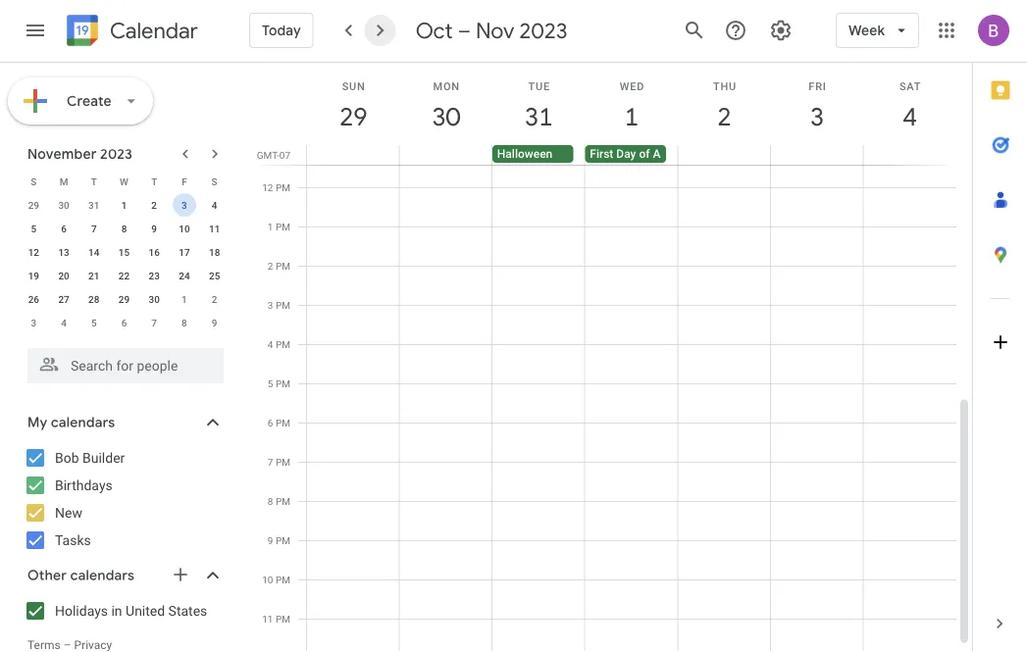 Task type: vqa. For each thing, say whether or not it's contained in the screenshot.


Task type: describe. For each thing, give the bounding box(es) containing it.
1 pm
[[268, 221, 290, 233]]

in
[[111, 603, 122, 619]]

3 inside cell
[[182, 199, 187, 211]]

4 pm
[[268, 339, 290, 350]]

31 inside grid
[[524, 101, 552, 133]]

3 inside fri 3
[[809, 101, 823, 133]]

other calendars
[[27, 567, 135, 585]]

31 link
[[517, 94, 562, 139]]

1 down w
[[121, 199, 127, 211]]

3 cell from the left
[[770, 145, 863, 165]]

2 up the 3 pm
[[268, 260, 273, 272]]

27
[[58, 293, 69, 305]]

7 for december 7 element
[[151, 317, 157, 329]]

row group containing 29
[[19, 193, 230, 335]]

2 inside thu 2
[[716, 101, 730, 133]]

22
[[119, 270, 130, 282]]

pm for 12 pm
[[276, 182, 290, 193]]

4 down the 3 pm
[[268, 339, 273, 350]]

m
[[60, 176, 68, 187]]

december 2 element
[[203, 288, 226, 311]]

26
[[28, 293, 39, 305]]

30 for 'october 30' element
[[58, 199, 69, 211]]

1 up december 8 element
[[182, 293, 187, 305]]

21 element
[[82, 264, 106, 288]]

13
[[58, 246, 69, 258]]

19
[[28, 270, 39, 282]]

calendars for other calendars
[[70, 567, 135, 585]]

29 link
[[331, 94, 376, 139]]

30 link
[[424, 94, 469, 139]]

december 4 element
[[52, 311, 76, 335]]

pm for 11 pm
[[276, 613, 290, 625]]

0 vertical spatial 9
[[151, 223, 157, 235]]

24
[[179, 270, 190, 282]]

create
[[67, 92, 112, 110]]

28 element
[[82, 288, 106, 311]]

19 element
[[22, 264, 45, 288]]

30 for 30 element
[[149, 293, 160, 305]]

4 down 27 element
[[61, 317, 67, 329]]

create button
[[8, 78, 153, 125]]

6 for 6 pm
[[268, 417, 273, 429]]

f
[[182, 176, 187, 187]]

9 for 'december 9' element
[[212, 317, 217, 329]]

fri
[[809, 80, 827, 92]]

1 down 12 pm
[[268, 221, 273, 233]]

holidays in united states
[[55, 603, 207, 619]]

8 for december 8 element
[[182, 317, 187, 329]]

united
[[126, 603, 165, 619]]

9 pm
[[268, 535, 290, 547]]

8 for 8 pm
[[268, 496, 273, 507]]

0 vertical spatial 2023
[[520, 17, 568, 44]]

other calendars button
[[4, 560, 243, 592]]

row containing 19
[[19, 264, 230, 288]]

2 up 'december 9' element
[[212, 293, 217, 305]]

5 for 5 pm
[[268, 378, 273, 390]]

18 element
[[203, 240, 226, 264]]

december 7 element
[[142, 311, 166, 335]]

halloween row
[[298, 145, 972, 165]]

1 t from the left
[[91, 176, 97, 187]]

fri 3
[[809, 80, 827, 133]]

row containing 5
[[19, 217, 230, 240]]

pm for 1 pm
[[276, 221, 290, 233]]

12 for 12
[[28, 246, 39, 258]]

1 link
[[609, 94, 654, 139]]

3 down 2 pm
[[268, 299, 273, 311]]

my
[[27, 414, 47, 432]]

18
[[209, 246, 220, 258]]

pm for 10 pm
[[276, 574, 290, 586]]

17
[[179, 246, 190, 258]]

21
[[88, 270, 100, 282]]

14
[[88, 246, 100, 258]]

row containing 3
[[19, 311, 230, 335]]

10 for 10
[[179, 223, 190, 235]]

new
[[55, 505, 82, 521]]

10 element
[[173, 217, 196, 240]]

calendar
[[110, 17, 198, 45]]

2 link
[[702, 94, 747, 139]]

25
[[209, 270, 220, 282]]

28
[[88, 293, 100, 305]]

october 31 element
[[82, 193, 106, 217]]

december 8 element
[[173, 311, 196, 335]]

december 6 element
[[112, 311, 136, 335]]

29 element
[[112, 288, 136, 311]]

1 inside wed 1
[[624, 101, 638, 133]]

15
[[119, 246, 130, 258]]

4 cell from the left
[[863, 145, 956, 165]]

nov
[[476, 17, 515, 44]]

6 pm
[[268, 417, 290, 429]]

0 horizontal spatial 6
[[61, 223, 67, 235]]

support image
[[724, 19, 748, 42]]

week button
[[836, 7, 919, 54]]

4 link
[[888, 94, 933, 139]]

10 pm
[[262, 574, 290, 586]]

7 for 7 pm
[[268, 456, 273, 468]]

grid containing 29
[[251, 63, 972, 653]]

2 s from the left
[[212, 176, 217, 187]]

17 element
[[173, 240, 196, 264]]

16
[[149, 246, 160, 258]]

Search for people text field
[[39, 348, 212, 384]]

pm for 8 pm
[[276, 496, 290, 507]]

calendar heading
[[106, 17, 198, 45]]

other
[[27, 567, 67, 585]]

sat
[[900, 80, 922, 92]]



Task type: locate. For each thing, give the bounding box(es) containing it.
pm down 07
[[276, 182, 290, 193]]

4
[[902, 101, 916, 133], [212, 199, 217, 211], [61, 317, 67, 329], [268, 339, 273, 350]]

0 vertical spatial 6
[[61, 223, 67, 235]]

today
[[262, 22, 301, 39]]

30 inside 'mon 30'
[[431, 101, 459, 133]]

2 vertical spatial 8
[[268, 496, 273, 507]]

5
[[31, 223, 36, 235], [91, 317, 97, 329], [268, 378, 273, 390]]

2 vertical spatial 7
[[268, 456, 273, 468]]

s
[[31, 176, 37, 187], [212, 176, 217, 187]]

bob builder
[[55, 450, 125, 466]]

6 down 5 pm
[[268, 417, 273, 429]]

0 horizontal spatial 7
[[91, 223, 97, 235]]

0 horizontal spatial 8
[[121, 223, 127, 235]]

gmt-
[[257, 149, 279, 161]]

8 down december 1 element
[[182, 317, 187, 329]]

2 pm from the top
[[276, 221, 290, 233]]

pm down the 3 pm
[[276, 339, 290, 350]]

3 row from the top
[[19, 217, 230, 240]]

29 down sun
[[338, 101, 366, 133]]

10 up the 17
[[179, 223, 190, 235]]

1 horizontal spatial 29
[[119, 293, 130, 305]]

december 9 element
[[203, 311, 226, 335]]

1 horizontal spatial 11
[[262, 613, 273, 625]]

my calendars
[[27, 414, 115, 432]]

2 row from the top
[[19, 193, 230, 217]]

2 cell from the left
[[400, 145, 492, 165]]

birthdays
[[55, 477, 113, 494]]

october 30 element
[[52, 193, 76, 217]]

29 for october 29 element
[[28, 199, 39, 211]]

3
[[809, 101, 823, 133], [182, 199, 187, 211], [268, 299, 273, 311], [31, 317, 36, 329]]

30 down mon
[[431, 101, 459, 133]]

0 vertical spatial 5
[[31, 223, 36, 235]]

pm down 6 pm
[[276, 456, 290, 468]]

thu 2
[[713, 80, 737, 133]]

1 horizontal spatial 6
[[121, 317, 127, 329]]

0 horizontal spatial 30
[[58, 199, 69, 211]]

0 vertical spatial 12
[[262, 182, 273, 193]]

1 vertical spatial 31
[[88, 199, 100, 211]]

calendars up 'in'
[[70, 567, 135, 585]]

10 inside 'november 2023' grid
[[179, 223, 190, 235]]

pm up 2 pm
[[276, 221, 290, 233]]

1 pm from the top
[[276, 182, 290, 193]]

0 horizontal spatial t
[[91, 176, 97, 187]]

pm down 8 pm
[[276, 535, 290, 547]]

15 element
[[112, 240, 136, 264]]

w
[[120, 176, 128, 187]]

29
[[338, 101, 366, 133], [28, 199, 39, 211], [119, 293, 130, 305]]

row containing 26
[[19, 288, 230, 311]]

cell down 30 link
[[400, 145, 492, 165]]

10 up 11 pm
[[262, 574, 273, 586]]

12 down gmt- on the left top
[[262, 182, 273, 193]]

4 down the sat
[[902, 101, 916, 133]]

12 element
[[22, 240, 45, 264]]

30 down 'm'
[[58, 199, 69, 211]]

mon 30
[[431, 80, 460, 133]]

t left f
[[151, 176, 157, 187]]

1 vertical spatial 11
[[262, 613, 273, 625]]

1 horizontal spatial 30
[[149, 293, 160, 305]]

t
[[91, 176, 97, 187], [151, 176, 157, 187]]

07
[[279, 149, 290, 161]]

pm down '9 pm'
[[276, 574, 290, 586]]

12 pm
[[262, 182, 290, 193]]

pm down 2 pm
[[276, 299, 290, 311]]

3 pm from the top
[[276, 260, 290, 272]]

3 down f
[[182, 199, 187, 211]]

13 element
[[52, 240, 76, 264]]

2 horizontal spatial 30
[[431, 101, 459, 133]]

1 vertical spatial 29
[[28, 199, 39, 211]]

5 pm from the top
[[276, 339, 290, 350]]

october 29 element
[[22, 193, 45, 217]]

row
[[19, 170, 230, 193], [19, 193, 230, 217], [19, 217, 230, 240], [19, 240, 230, 264], [19, 264, 230, 288], [19, 288, 230, 311], [19, 311, 230, 335]]

20 element
[[52, 264, 76, 288]]

sat 4
[[900, 80, 922, 133]]

pm for 4 pm
[[276, 339, 290, 350]]

5 down october 29 element
[[31, 223, 36, 235]]

30
[[431, 101, 459, 133], [58, 199, 69, 211], [149, 293, 160, 305]]

0 vertical spatial 10
[[179, 223, 190, 235]]

0 horizontal spatial 2023
[[100, 145, 133, 163]]

thu
[[713, 80, 737, 92]]

halloween button
[[492, 145, 573, 163]]

9 up "10 pm"
[[268, 535, 273, 547]]

tab list
[[973, 63, 1027, 597]]

11
[[209, 223, 220, 235], [262, 613, 273, 625]]

holidays
[[55, 603, 108, 619]]

0 horizontal spatial s
[[31, 176, 37, 187]]

6 up 13 element
[[61, 223, 67, 235]]

11 inside 'november 2023' grid
[[209, 223, 220, 235]]

0 horizontal spatial 31
[[88, 199, 100, 211]]

2023
[[520, 17, 568, 44], [100, 145, 133, 163]]

tasks
[[55, 532, 91, 549]]

november
[[27, 145, 97, 163]]

12 for 12 pm
[[262, 182, 273, 193]]

calendars for my calendars
[[51, 414, 115, 432]]

2023 right nov
[[520, 17, 568, 44]]

wed 1
[[620, 80, 645, 133]]

pm up 6 pm
[[276, 378, 290, 390]]

7 down 6 pm
[[268, 456, 273, 468]]

pm up the 3 pm
[[276, 260, 290, 272]]

0 vertical spatial 30
[[431, 101, 459, 133]]

31 down tue
[[524, 101, 552, 133]]

2 t from the left
[[151, 176, 157, 187]]

0 horizontal spatial 5
[[31, 223, 36, 235]]

1 vertical spatial 9
[[212, 317, 217, 329]]

pm down 5 pm
[[276, 417, 290, 429]]

0 horizontal spatial 9
[[151, 223, 157, 235]]

0 vertical spatial 11
[[209, 223, 220, 235]]

cell
[[307, 145, 400, 165], [400, 145, 492, 165], [770, 145, 863, 165], [863, 145, 956, 165]]

1 horizontal spatial 5
[[91, 317, 97, 329]]

s up october 29 element
[[31, 176, 37, 187]]

pm for 5 pm
[[276, 378, 290, 390]]

0 horizontal spatial 10
[[179, 223, 190, 235]]

1 horizontal spatial 9
[[212, 317, 217, 329]]

29 left 'october 30' element
[[28, 199, 39, 211]]

mon
[[433, 80, 460, 92]]

2 horizontal spatial 29
[[338, 101, 366, 133]]

6 for december 6 element
[[121, 317, 127, 329]]

pm down "10 pm"
[[276, 613, 290, 625]]

row containing 29
[[19, 193, 230, 217]]

10 pm from the top
[[276, 535, 290, 547]]

december 1 element
[[173, 288, 196, 311]]

0 horizontal spatial 29
[[28, 199, 39, 211]]

gmt-07
[[257, 149, 290, 161]]

11 element
[[203, 217, 226, 240]]

pm for 9 pm
[[276, 535, 290, 547]]

add other calendars image
[[171, 565, 190, 585]]

8 up '9 pm'
[[268, 496, 273, 507]]

1 vertical spatial 6
[[121, 317, 127, 329]]

cell down 3 link
[[770, 145, 863, 165]]

calendars
[[51, 414, 115, 432], [70, 567, 135, 585]]

31 right 'october 30' element
[[88, 199, 100, 211]]

9 down december 2 element
[[212, 317, 217, 329]]

2023 up w
[[100, 145, 133, 163]]

22 element
[[112, 264, 136, 288]]

7 row from the top
[[19, 311, 230, 335]]

29 for 29 element
[[119, 293, 130, 305]]

1 horizontal spatial 2023
[[520, 17, 568, 44]]

8 pm from the top
[[276, 456, 290, 468]]

11 for 11
[[209, 223, 220, 235]]

row group
[[19, 193, 230, 335]]

bob
[[55, 450, 79, 466]]

11 pm from the top
[[276, 574, 290, 586]]

halloween
[[497, 147, 553, 161]]

1 horizontal spatial 31
[[524, 101, 552, 133]]

main drawer image
[[24, 19, 47, 42]]

6 down 29 element
[[121, 317, 127, 329]]

settings menu image
[[769, 19, 793, 42]]

5 row from the top
[[19, 264, 230, 288]]

1 cell from the left
[[307, 145, 400, 165]]

11 for 11 pm
[[262, 613, 273, 625]]

2 horizontal spatial 9
[[268, 535, 273, 547]]

cell down "4" link
[[863, 145, 956, 165]]

1 vertical spatial 7
[[151, 317, 157, 329]]

12
[[262, 182, 273, 193], [28, 246, 39, 258]]

calendar element
[[63, 11, 198, 54]]

week
[[849, 22, 885, 39]]

2 vertical spatial 30
[[149, 293, 160, 305]]

20
[[58, 270, 69, 282]]

3 pm
[[268, 299, 290, 311]]

12 inside 'november 2023' grid
[[28, 246, 39, 258]]

12 up the 19
[[28, 246, 39, 258]]

6 row from the top
[[19, 288, 230, 311]]

1 horizontal spatial 10
[[262, 574, 273, 586]]

9 up 16 element
[[151, 223, 157, 235]]

november 2023 grid
[[19, 170, 230, 335]]

5 up 6 pm
[[268, 378, 273, 390]]

pm up '9 pm'
[[276, 496, 290, 507]]

1 horizontal spatial 7
[[151, 317, 157, 329]]

25 element
[[203, 264, 226, 288]]

29 down 22
[[119, 293, 130, 305]]

1 horizontal spatial 8
[[182, 317, 187, 329]]

states
[[168, 603, 207, 619]]

9 for 9 pm
[[268, 535, 273, 547]]

8
[[121, 223, 127, 235], [182, 317, 187, 329], [268, 496, 273, 507]]

pm for 7 pm
[[276, 456, 290, 468]]

2 vertical spatial 6
[[268, 417, 273, 429]]

cell down 29 "link"
[[307, 145, 400, 165]]

11 pm
[[262, 613, 290, 625]]

2 left 3 cell
[[151, 199, 157, 211]]

1 row from the top
[[19, 170, 230, 193]]

1
[[624, 101, 638, 133], [121, 199, 127, 211], [268, 221, 273, 233], [182, 293, 187, 305]]

0 horizontal spatial 11
[[209, 223, 220, 235]]

1 vertical spatial 12
[[28, 246, 39, 258]]

0 vertical spatial 31
[[524, 101, 552, 133]]

builder
[[82, 450, 125, 466]]

14 element
[[82, 240, 106, 264]]

30 down the 23
[[149, 293, 160, 305]]

calendars inside dropdown button
[[70, 567, 135, 585]]

row containing s
[[19, 170, 230, 193]]

0 vertical spatial 8
[[121, 223, 127, 235]]

3 down 26 element
[[31, 317, 36, 329]]

t up october 31 element
[[91, 176, 97, 187]]

2 pm
[[268, 260, 290, 272]]

4 inside sat 4
[[902, 101, 916, 133]]

pm
[[276, 182, 290, 193], [276, 221, 290, 233], [276, 260, 290, 272], [276, 299, 290, 311], [276, 339, 290, 350], [276, 378, 290, 390], [276, 417, 290, 429], [276, 456, 290, 468], [276, 496, 290, 507], [276, 535, 290, 547], [276, 574, 290, 586], [276, 613, 290, 625]]

11 down "10 pm"
[[262, 613, 273, 625]]

10
[[179, 223, 190, 235], [262, 574, 273, 586]]

december 5 element
[[82, 311, 106, 335]]

–
[[458, 17, 471, 44]]

my calendars list
[[4, 443, 243, 556]]

grid
[[251, 63, 972, 653]]

1 vertical spatial 10
[[262, 574, 273, 586]]

12 pm from the top
[[276, 613, 290, 625]]

row containing 12
[[19, 240, 230, 264]]

2
[[716, 101, 730, 133], [151, 199, 157, 211], [268, 260, 273, 272], [212, 293, 217, 305]]

tue
[[528, 80, 551, 92]]

6
[[61, 223, 67, 235], [121, 317, 127, 329], [268, 417, 273, 429]]

23
[[149, 270, 160, 282]]

1 s from the left
[[31, 176, 37, 187]]

oct – nov 2023
[[416, 17, 568, 44]]

wed
[[620, 80, 645, 92]]

7 pm
[[268, 456, 290, 468]]

2 vertical spatial 29
[[119, 293, 130, 305]]

1 horizontal spatial t
[[151, 176, 157, 187]]

oct
[[416, 17, 453, 44]]

1 horizontal spatial s
[[212, 176, 217, 187]]

2 vertical spatial 5
[[268, 378, 273, 390]]

8 pm
[[268, 496, 290, 507]]

23 element
[[142, 264, 166, 288]]

4 row from the top
[[19, 240, 230, 264]]

1 vertical spatial 8
[[182, 317, 187, 329]]

pm for 6 pm
[[276, 417, 290, 429]]

0 vertical spatial calendars
[[51, 414, 115, 432]]

2 horizontal spatial 6
[[268, 417, 273, 429]]

1 vertical spatial 2023
[[100, 145, 133, 163]]

my calendars button
[[4, 407, 243, 439]]

6 pm from the top
[[276, 378, 290, 390]]

1 vertical spatial 30
[[58, 199, 69, 211]]

7 down 30 element
[[151, 317, 157, 329]]

sun 29
[[338, 80, 366, 133]]

7 pm from the top
[[276, 417, 290, 429]]

9
[[151, 223, 157, 235], [212, 317, 217, 329], [268, 535, 273, 547]]

0 horizontal spatial 12
[[28, 246, 39, 258]]

16 element
[[142, 240, 166, 264]]

9 pm from the top
[[276, 496, 290, 507]]

0 vertical spatial 29
[[338, 101, 366, 133]]

3 link
[[795, 94, 840, 139]]

2 horizontal spatial 7
[[268, 456, 273, 468]]

4 pm from the top
[[276, 299, 290, 311]]

november 2023
[[27, 145, 133, 163]]

27 element
[[52, 288, 76, 311]]

calendars inside dropdown button
[[51, 414, 115, 432]]

s right f
[[212, 176, 217, 187]]

0 vertical spatial 7
[[91, 223, 97, 235]]

5 for december 5 element
[[91, 317, 97, 329]]

None search field
[[0, 341, 243, 384]]

1 vertical spatial calendars
[[70, 567, 135, 585]]

7 up 14 element
[[91, 223, 97, 235]]

today button
[[249, 7, 314, 54]]

2 vertical spatial 9
[[268, 535, 273, 547]]

1 vertical spatial 5
[[91, 317, 97, 329]]

31
[[524, 101, 552, 133], [88, 199, 100, 211]]

30 element
[[142, 288, 166, 311]]

8 up '15' element
[[121, 223, 127, 235]]

7
[[91, 223, 97, 235], [151, 317, 157, 329], [268, 456, 273, 468]]

26 element
[[22, 288, 45, 311]]

24 element
[[173, 264, 196, 288]]

2 horizontal spatial 5
[[268, 378, 273, 390]]

tue 31
[[524, 80, 552, 133]]

pm for 2 pm
[[276, 260, 290, 272]]

11 up 18
[[209, 223, 220, 235]]

3 down fri
[[809, 101, 823, 133]]

10 for 10 pm
[[262, 574, 273, 586]]

31 inside row
[[88, 199, 100, 211]]

december 3 element
[[22, 311, 45, 335]]

5 pm
[[268, 378, 290, 390]]

4 up 11 element on the left top of the page
[[212, 199, 217, 211]]

calendars up the bob builder on the left bottom
[[51, 414, 115, 432]]

2 down thu
[[716, 101, 730, 133]]

5 down the 28 element
[[91, 317, 97, 329]]

pm for 3 pm
[[276, 299, 290, 311]]

1 down wed
[[624, 101, 638, 133]]

1 horizontal spatial 12
[[262, 182, 273, 193]]

3 cell
[[169, 193, 199, 217]]

2 horizontal spatial 8
[[268, 496, 273, 507]]

sun
[[342, 80, 366, 92]]



